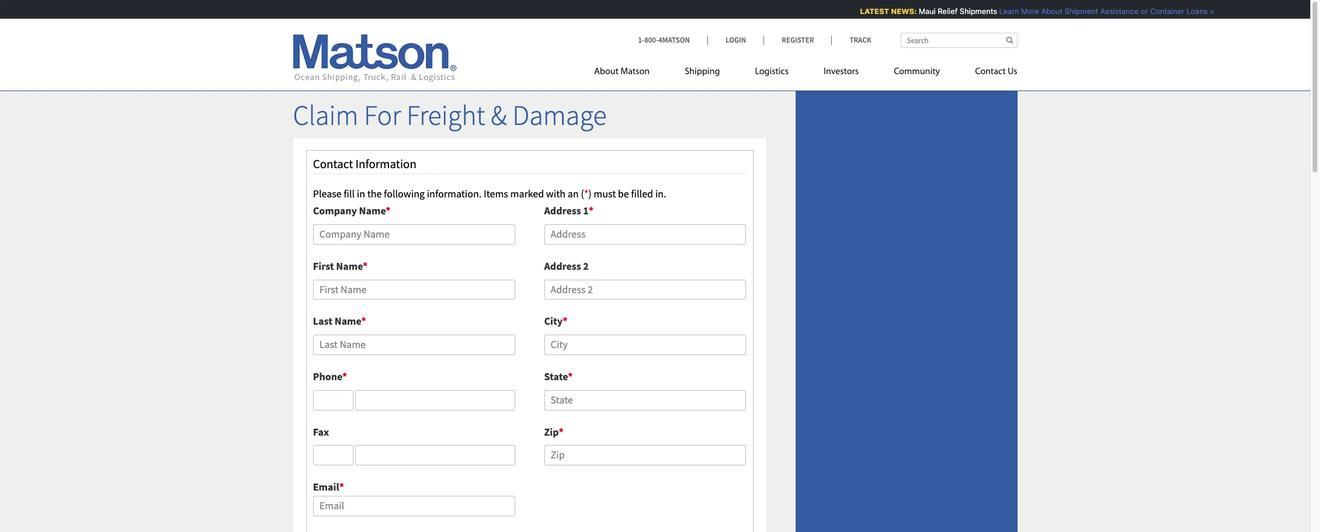 Task type: vqa. For each thing, say whether or not it's contained in the screenshot.
(Guam)
no



Task type: describe. For each thing, give the bounding box(es) containing it.
company name *
[[313, 204, 391, 218]]

in
[[357, 187, 365, 201]]

contact for contact us
[[976, 67, 1006, 77]]

information
[[356, 156, 417, 172]]

name for company name
[[359, 204, 386, 218]]

register link
[[764, 35, 832, 45]]

phone
[[313, 370, 342, 383]]

contact for contact information
[[313, 156, 353, 172]]

last
[[313, 315, 333, 328]]

logistics
[[755, 67, 789, 77]]

address for address 2
[[544, 259, 581, 273]]

email *
[[313, 481, 344, 494]]

Zip text field
[[544, 446, 747, 466]]

more
[[1017, 6, 1035, 16]]

or
[[1136, 6, 1144, 16]]

contact us
[[976, 67, 1018, 77]]

claim
[[293, 98, 359, 133]]

1
[[584, 204, 589, 218]]

about matson
[[594, 67, 650, 77]]

please fill in the following information.                     items marked with an ( * ) must be filled in.
[[313, 187, 667, 201]]

for
[[364, 98, 401, 133]]

relief
[[933, 6, 953, 16]]

information.
[[427, 187, 482, 201]]

Address 2 text field
[[544, 280, 747, 300]]

about matson link
[[594, 61, 668, 85]]

marked
[[511, 187, 544, 201]]

community
[[894, 67, 941, 77]]

shipping
[[685, 67, 720, 77]]

1-800-4matson
[[638, 35, 690, 45]]

state
[[544, 370, 568, 383]]

latest
[[856, 6, 885, 16]]

claim for freight & damage
[[293, 98, 607, 133]]

first name *
[[313, 259, 368, 273]]

address 1 *
[[544, 204, 594, 218]]

zip
[[544, 425, 559, 439]]

learn more about shipment assistance or container loans > link
[[995, 6, 1210, 16]]

address for address 1 *
[[544, 204, 581, 218]]

about inside top menu navigation
[[594, 67, 619, 77]]

contact information
[[313, 156, 417, 172]]

search image
[[1007, 36, 1014, 44]]

login
[[726, 35, 747, 45]]

news:
[[887, 6, 912, 16]]

following
[[384, 187, 425, 201]]

top menu navigation
[[594, 61, 1018, 85]]

filled
[[631, 187, 654, 201]]

investors link
[[807, 61, 877, 85]]

items
[[484, 187, 508, 201]]

phone *
[[313, 370, 347, 383]]

email
[[313, 481, 339, 494]]

please
[[313, 187, 342, 201]]

investors
[[824, 67, 859, 77]]

shipments
[[955, 6, 993, 16]]

in.
[[656, 187, 667, 201]]

company
[[313, 204, 357, 218]]

Last Name text field
[[313, 335, 515, 355]]

track
[[850, 35, 872, 45]]

>
[[1205, 6, 1210, 16]]



Task type: locate. For each thing, give the bounding box(es) containing it.
Company Name text field
[[313, 224, 515, 245]]

track link
[[832, 35, 872, 45]]

contact left us
[[976, 67, 1006, 77]]

register
[[782, 35, 814, 45]]

fax
[[313, 425, 329, 439]]

0 vertical spatial address
[[544, 204, 581, 218]]

the
[[367, 187, 382, 201]]

assistance
[[1096, 6, 1134, 16]]

zip *
[[544, 425, 564, 439]]

2 vertical spatial name
[[335, 315, 361, 328]]

address left 2
[[544, 259, 581, 273]]

city
[[544, 315, 563, 328]]

address
[[544, 204, 581, 218], [544, 259, 581, 273]]

shipping link
[[668, 61, 738, 85]]

contact
[[976, 67, 1006, 77], [313, 156, 353, 172]]

shipment
[[1060, 6, 1094, 16]]

name for last name
[[335, 315, 361, 328]]

login link
[[708, 35, 764, 45]]

state *
[[544, 370, 573, 383]]

last name *
[[313, 315, 366, 328]]

container
[[1146, 6, 1180, 16]]

)
[[589, 187, 592, 201]]

1-
[[638, 35, 645, 45]]

*
[[584, 187, 589, 201], [386, 204, 391, 218], [589, 204, 594, 218], [363, 259, 368, 273], [361, 315, 366, 328], [563, 315, 568, 328], [342, 370, 347, 383], [568, 370, 573, 383], [559, 425, 564, 439], [339, 481, 344, 494]]

about right more
[[1037, 6, 1058, 16]]

contact inside top menu navigation
[[976, 67, 1006, 77]]

0 vertical spatial about
[[1037, 6, 1058, 16]]

(
[[581, 187, 584, 201]]

section
[[781, 72, 1033, 532]]

name right first
[[336, 259, 363, 273]]

fill
[[344, 187, 355, 201]]

Search search field
[[901, 33, 1018, 48]]

contact up please
[[313, 156, 353, 172]]

1 horizontal spatial contact
[[976, 67, 1006, 77]]

matson
[[621, 67, 650, 77]]

Fax text field
[[313, 446, 354, 466]]

with
[[546, 187, 566, 201]]

about left matson
[[594, 67, 619, 77]]

maui
[[914, 6, 931, 16]]

None search field
[[901, 33, 1018, 48]]

contact us link
[[958, 61, 1018, 85]]

blue matson logo with ocean, shipping, truck, rail and logistics written beneath it. image
[[293, 34, 457, 82]]

first
[[313, 259, 334, 273]]

city *
[[544, 315, 568, 328]]

1 vertical spatial contact
[[313, 156, 353, 172]]

name right last
[[335, 315, 361, 328]]

must
[[594, 187, 616, 201]]

us
[[1008, 67, 1018, 77]]

latest news: maui relief shipments learn more about shipment assistance or container loans >
[[856, 6, 1210, 16]]

name for first name
[[336, 259, 363, 273]]

be
[[618, 187, 629, 201]]

address 2
[[544, 259, 589, 273]]

learn
[[995, 6, 1015, 16]]

1-800-4matson link
[[638, 35, 708, 45]]

1 vertical spatial about
[[594, 67, 619, 77]]

loans
[[1182, 6, 1203, 16]]

Address text field
[[544, 224, 747, 245]]

1 horizontal spatial about
[[1037, 6, 1058, 16]]

City text field
[[544, 335, 747, 355]]

an
[[568, 187, 579, 201]]

community link
[[877, 61, 958, 85]]

Email email field
[[313, 496, 515, 517]]

name down the
[[359, 204, 386, 218]]

1 address from the top
[[544, 204, 581, 218]]

State text field
[[544, 390, 747, 411]]

2 address from the top
[[544, 259, 581, 273]]

2
[[584, 259, 589, 273]]

800-
[[645, 35, 659, 45]]

0 vertical spatial name
[[359, 204, 386, 218]]

freight
[[407, 98, 485, 133]]

First Name text field
[[313, 280, 515, 300]]

logistics link
[[738, 61, 807, 85]]

address down with
[[544, 204, 581, 218]]

damage
[[513, 98, 607, 133]]

&
[[491, 98, 507, 133]]

4matson
[[659, 35, 690, 45]]

0 horizontal spatial contact
[[313, 156, 353, 172]]

0 vertical spatial contact
[[976, 67, 1006, 77]]

1 vertical spatial address
[[544, 259, 581, 273]]

0 horizontal spatial about
[[594, 67, 619, 77]]

1 vertical spatial name
[[336, 259, 363, 273]]

name
[[359, 204, 386, 218], [336, 259, 363, 273], [335, 315, 361, 328]]

about
[[1037, 6, 1058, 16], [594, 67, 619, 77]]

None text field
[[313, 390, 354, 411], [356, 390, 515, 411], [356, 446, 515, 466], [313, 390, 354, 411], [356, 390, 515, 411], [356, 446, 515, 466]]



